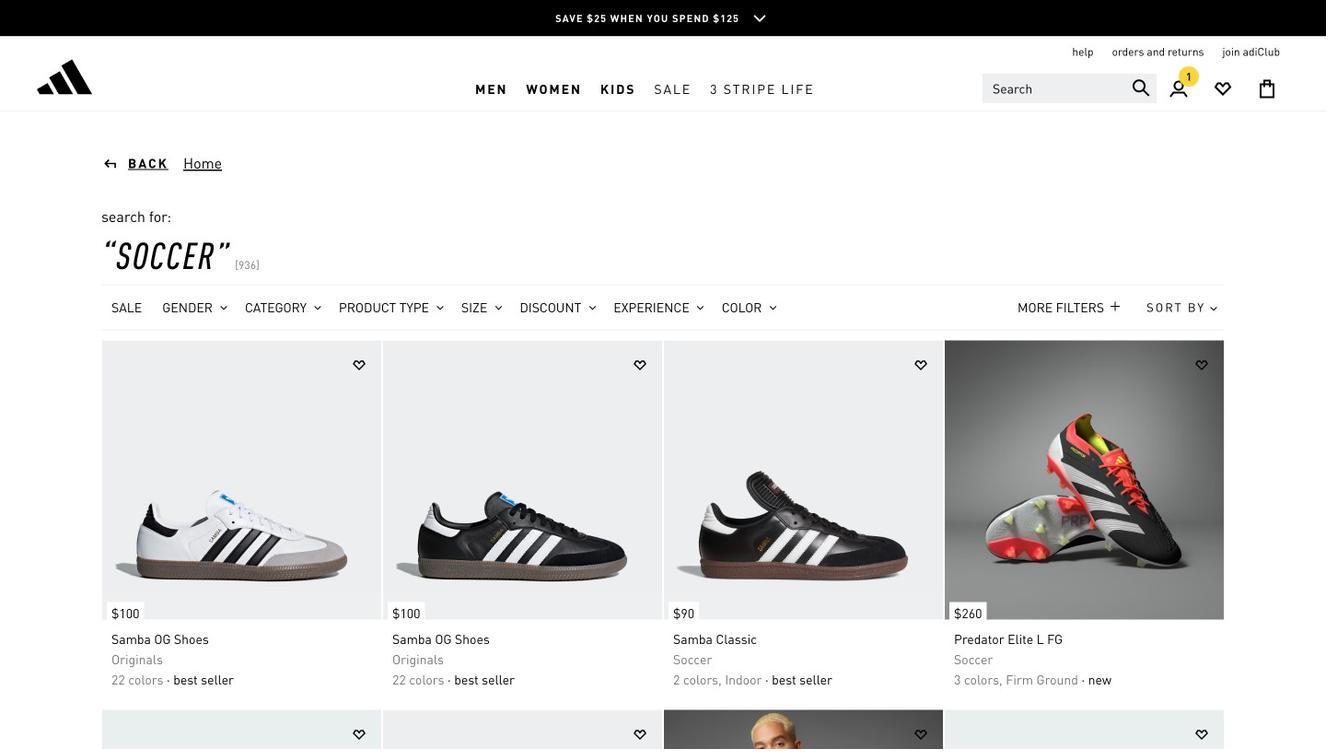 Task type: locate. For each thing, give the bounding box(es) containing it.
soccer black samba classic image
[[664, 340, 944, 620]]

None field
[[1137, 289, 1225, 326]]

soccer black predator elite l fg image
[[945, 340, 1225, 620]]

back image
[[101, 155, 128, 171]]

soccer black predator 24 league low freestyle shoes image
[[945, 710, 1225, 749]]



Task type: describe. For each thing, give the bounding box(es) containing it.
originals white samba og shoes image
[[102, 340, 381, 620]]

soccer white samba classic shoes image
[[383, 710, 662, 749]]

men's lifestyle blue argentina 1994 away jersey image
[[664, 710, 944, 749]]

main navigation element
[[316, 67, 974, 111]]

originals black samba og shoes image
[[383, 340, 662, 620]]

soccer black predator 24 elite turf cleats image
[[102, 710, 381, 749]]

Search field
[[983, 74, 1157, 103]]



Task type: vqa. For each thing, say whether or not it's contained in the screenshot.
Filter & Sort at the top right
no



